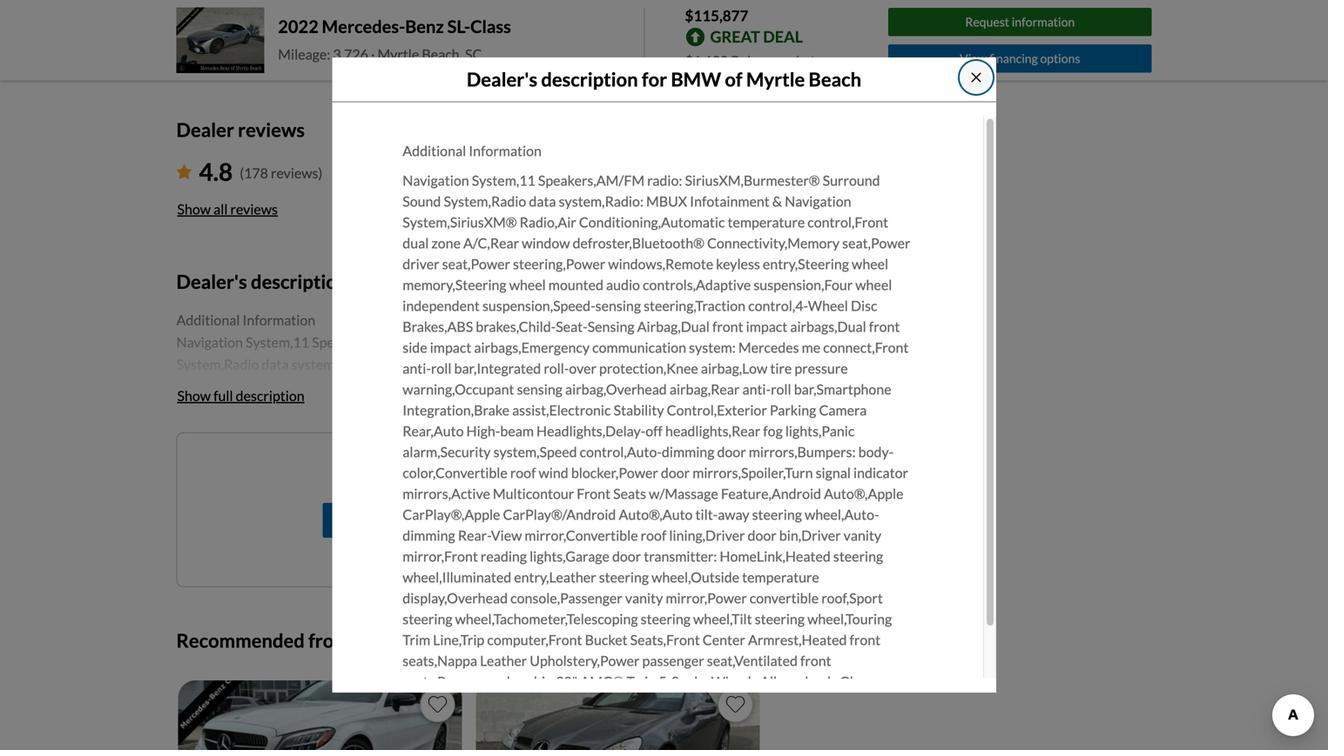 Task type: locate. For each thing, give the bounding box(es) containing it.
control,exterior
[[667, 402, 767, 419]]

1 vertical spatial description
[[251, 270, 348, 293]]

vanity down the "wheel,auto-"
[[844, 527, 882, 544]]

1 vertical spatial dealer
[[176, 119, 234, 141]]

1 horizontal spatial dealer
[[277, 9, 319, 26]]

me right notify on the bottom left
[[397, 463, 416, 480]]

0 vertical spatial of
[[725, 68, 743, 91]]

0 horizontal spatial additional
[[176, 312, 240, 329]]

wheels,alloy
[[711, 674, 792, 691]]

view up the close modal dealer's description for bmw of myrtle beach image
[[960, 51, 987, 66]]

center
[[703, 632, 745, 649]]

request
[[965, 15, 1010, 29]]

information
[[469, 142, 542, 159], [243, 312, 315, 329]]

me right "email"
[[478, 512, 497, 529]]

view up 'reading' on the left bottom of the page
[[491, 527, 522, 544]]

rear,auto
[[403, 423, 464, 440]]

class
[[470, 16, 511, 37]]

steering,power
[[513, 256, 606, 273]]

additional down dealer's description
[[176, 312, 240, 329]]

beach
[[809, 68, 862, 91]]

suspension,four
[[754, 277, 853, 293]]

dealer up 4.8
[[176, 119, 234, 141]]

options
[[1040, 51, 1080, 66]]

roll down the tire at right
[[771, 381, 791, 398]]

me inside button
[[478, 512, 497, 529]]

email me
[[441, 512, 497, 529]]

control,front
[[808, 214, 889, 231]]

1 vertical spatial seat,power
[[442, 256, 510, 273]]

myrtle down deal on the top of the page
[[746, 68, 805, 91]]

2 vertical spatial me
[[478, 512, 497, 529]]

dealer's description for bmw of myrtle beach dialog
[[332, 58, 996, 735]]

leather
[[480, 653, 527, 670]]

2022 mercedes-benz sl-class image
[[176, 7, 264, 73]]

amg®
[[580, 674, 624, 691]]

1 vertical spatial of
[[419, 463, 431, 480]]

integration,brake
[[403, 402, 510, 419]]

sensing down roll-
[[517, 381, 563, 398]]

rear-
[[458, 527, 491, 544]]

0 horizontal spatial seat,power
[[442, 256, 510, 273]]

1 horizontal spatial information
[[469, 142, 542, 159]]

0 horizontal spatial myrtle
[[378, 46, 419, 63]]

1 show from the top
[[177, 201, 211, 218]]

vanity up seats,front
[[625, 590, 663, 607]]

wheel,auto-
[[805, 506, 879, 523]]

sensing down audio
[[595, 297, 641, 314]]

0 horizontal spatial this
[[354, 630, 386, 652]]

1 horizontal spatial anti-
[[743, 381, 771, 398]]

dealer
[[277, 9, 319, 26], [176, 119, 234, 141]]

2 horizontal spatial me
[[802, 339, 821, 356]]

0 vertical spatial myrtle
[[378, 46, 419, 63]]

below
[[731, 52, 769, 69]]

0 vertical spatial description
[[541, 68, 638, 91]]

additional information inside dealer's description for bmw of myrtle beach dialog
[[403, 142, 542, 159]]

1 vertical spatial dealer's
[[176, 270, 247, 293]]

dealer up mileage:
[[277, 9, 319, 26]]

1 vertical spatial view
[[491, 527, 522, 544]]

$115,877
[[685, 7, 749, 24]]

mercedes
[[739, 339, 799, 356]]

0 vertical spatial additional
[[403, 142, 466, 159]]

temperature up convertible
[[742, 569, 819, 586]]

0 horizontal spatial navigation
[[403, 172, 469, 189]]

additional information up system,11 on the top left of page
[[403, 142, 542, 159]]

0 vertical spatial dealer's
[[467, 68, 538, 91]]

infotainment
[[690, 193, 770, 210]]

4.8
[[199, 157, 233, 186]]

temperature
[[728, 214, 805, 231], [742, 569, 819, 586]]

blocker,power
[[571, 465, 658, 482]]

front
[[577, 486, 611, 503]]

anti- down side
[[403, 360, 431, 377]]

recommended
[[176, 630, 305, 652]]

1 horizontal spatial view
[[960, 51, 987, 66]]

sensing down leather
[[483, 695, 529, 712]]

roll-
[[544, 360, 569, 377]]

myrtle right ·
[[378, 46, 419, 63]]

1 vertical spatial navigation
[[785, 193, 851, 210]]

1 vertical spatial information
[[243, 312, 315, 329]]

homelink,heated
[[720, 548, 831, 565]]

0 horizontal spatial additional information
[[176, 312, 315, 329]]

1 vertical spatial vanity
[[625, 590, 663, 607]]

information inside dealer's description for bmw of myrtle beach dialog
[[469, 142, 542, 159]]

zone
[[432, 235, 461, 252]]

1 vertical spatial reviews
[[230, 201, 278, 218]]

carplay®,apple
[[403, 506, 500, 523]]

view inside button
[[960, 51, 987, 66]]

1 vertical spatial temperature
[[742, 569, 819, 586]]

system,11
[[472, 172, 536, 189]]

impact
[[746, 318, 788, 335], [430, 339, 472, 356]]

me inside navigation system,11 speakers,am/fm radio: siriusxm,burmester®  surround sound system,radio data system,radio: mbux infotainment & navigation system,siriusxm® radio,air conditioning,automatic temperature control,front dual zone a/c,rear window defroster,bluetooth® connectivity,memory seat,power driver seat,power steering,power windows,remote keyless entry,steering wheel memory,steering wheel mounted audio controls,adaptive suspension,four wheel independent suspension,speed-sensing steering,traction control,4-wheel disc brakes,abs brakes,child-seat-sensing airbag,dual front impact airbags,dual front side impact airbags,emergency communication system: mercedes me connect,front anti-roll bar,integrated roll-over protection,knee airbag,low tire pressure warning,occupant sensing airbag,overhead airbag,rear anti-roll bar,smartphone integration,brake assist,electronic stability control,exterior parking camera rear,auto high-beam headlights,delay-off headlights,rear fog lights,panic alarm,security system,speed control,auto-dimming door mirrors,bumpers: body- color,convertible roof wind blocker,power door mirrors,spoiler,turn signal indicator mirrors,active multicontour front seats w/massage feature,android auto®,apple carplay®,apple carplay®/android auto®,auto tilt-away steering wheel,auto- dimming rear-view mirror,convertible roof lining,driver door bin,driver vanity mirror,front reading lights,garage door transmitter: homelink,heated steering wheel,illuminated entry,leather steering wheel,outside temperature display,overhead console,passenger vanity mirror,power convertible roof,sport steering wheel,tachometer,telescoping steering wheel,tilt steering wheel,touring trim line,trip computer,front bucket seats,front center armrest,heated front seats,nappa leather upholstery,power passenger seat,ventilated front seats,passenger door bin,20" amg® twin 5-spoke wheels,alloy wheels,glass rear window,rain sensing wipers,variably intermittent wipers
[[802, 339, 821, 356]]

display,overhead
[[403, 590, 508, 607]]

1 horizontal spatial additional information
[[403, 142, 542, 159]]

of right 'bmw'
[[725, 68, 743, 91]]

console,passenger
[[511, 590, 623, 607]]

of inside dealer's description for bmw of myrtle beach dialog
[[725, 68, 743, 91]]

anti- down airbag,low
[[743, 381, 771, 398]]

roll up warning,occupant at bottom
[[431, 360, 452, 377]]

1 horizontal spatial myrtle
[[746, 68, 805, 91]]

additional information down dealer's description
[[176, 312, 315, 329]]

view financing options button
[[889, 44, 1152, 73]]

1 horizontal spatial seat,power
[[842, 235, 911, 252]]

airbags,emergency
[[474, 339, 590, 356]]

0 horizontal spatial anti-
[[403, 360, 431, 377]]

0 vertical spatial view
[[960, 51, 987, 66]]

1 horizontal spatial of
[[725, 68, 743, 91]]

dimming up mirror,front on the left bottom
[[403, 527, 455, 544]]

dealer's inside dialog
[[467, 68, 538, 91]]

wheel,illuminated
[[403, 569, 511, 586]]

1 vertical spatial me
[[397, 463, 416, 480]]

wheel,outside
[[652, 569, 740, 586]]

1 horizontal spatial vanity
[[844, 527, 882, 544]]

temperature up connectivity,memory
[[728, 214, 805, 231]]

this right from
[[354, 630, 386, 652]]

steering,traction
[[644, 297, 746, 314]]

0 horizontal spatial vanity
[[625, 590, 663, 607]]

1 horizontal spatial additional
[[403, 142, 466, 159]]

myrtle
[[378, 46, 419, 63], [746, 68, 805, 91]]

1 horizontal spatial impact
[[746, 318, 788, 335]]

description inside dialog
[[541, 68, 638, 91]]

front
[[712, 318, 743, 335], [869, 318, 900, 335], [850, 632, 881, 649], [801, 653, 832, 670]]

1 horizontal spatial navigation
[[785, 193, 851, 210]]

2 vertical spatial description
[[236, 387, 305, 404]]

seats,nappa
[[403, 653, 477, 670]]

0 horizontal spatial dealer's
[[176, 270, 247, 293]]

1 vertical spatial show
[[177, 387, 211, 404]]

show left all
[[177, 201, 211, 218]]

dealer website link
[[277, 7, 762, 28]]

1 horizontal spatial dealer's
[[467, 68, 538, 91]]

0 vertical spatial information
[[469, 142, 542, 159]]

radio:
[[647, 172, 682, 189]]

0 vertical spatial dealer
[[277, 9, 319, 26]]

dimming down headlights,rear
[[662, 444, 715, 461]]

1 vertical spatial myrtle
[[746, 68, 805, 91]]

airbag,dual
[[637, 318, 710, 335]]

0 vertical spatial me
[[802, 339, 821, 356]]

navigation
[[403, 172, 469, 189], [785, 193, 851, 210]]

scroll right image
[[744, 635, 751, 650]]

1 horizontal spatial dimming
[[662, 444, 715, 461]]

1 vertical spatial dimming
[[403, 527, 455, 544]]

dealer's down all
[[176, 270, 247, 293]]

high-
[[466, 423, 500, 440]]

seats,passenger
[[403, 674, 500, 691]]

navigation up 'control,front' at the top right of the page
[[785, 193, 851, 210]]

reviews inside button
[[230, 201, 278, 218]]

0 vertical spatial impact
[[746, 318, 788, 335]]

signal
[[816, 465, 851, 482]]

0 vertical spatial roof
[[510, 465, 536, 482]]

dealer's down sc
[[467, 68, 538, 91]]

2022 mercedes-benz sl-class mileage: 3,726 · myrtle beach, sc
[[278, 16, 511, 63]]

steering up "trim"
[[403, 611, 453, 628]]

email
[[441, 512, 475, 529]]

dealer
[[389, 630, 444, 652]]

airbag,overhead
[[565, 381, 667, 398]]

2 show from the top
[[177, 387, 211, 404]]

wind
[[539, 465, 569, 482]]

(178
[[240, 165, 268, 182]]

dealer for dealer reviews
[[176, 119, 234, 141]]

seat,power
[[842, 235, 911, 252], [442, 256, 510, 273]]

seat,power down a/c,rear
[[442, 256, 510, 273]]

0 horizontal spatial me
[[397, 463, 416, 480]]

reviews up 4.8 (178 reviews)
[[238, 119, 305, 141]]

navigation up "sound"
[[403, 172, 469, 189]]

1 vertical spatial roof
[[641, 527, 667, 544]]

me
[[802, 339, 821, 356], [397, 463, 416, 480], [478, 512, 497, 529]]

1 vertical spatial anti-
[[743, 381, 771, 398]]

rear
[[875, 674, 901, 691]]

body-
[[859, 444, 894, 461]]

roof down auto®,auto
[[641, 527, 667, 544]]

0 horizontal spatial view
[[491, 527, 522, 544]]

0 vertical spatial show
[[177, 201, 211, 218]]

defroster,bluetooth®
[[573, 235, 705, 252]]

this down system,speed
[[535, 463, 558, 480]]

information up system,11 on the top left of page
[[469, 142, 542, 159]]

headlights,delay-
[[537, 423, 646, 440]]

1 horizontal spatial me
[[478, 512, 497, 529]]

0 horizontal spatial impact
[[430, 339, 472, 356]]

seat,power down 'control,front' at the top right of the page
[[842, 235, 911, 252]]

$6,690 below market
[[685, 52, 816, 69]]

me up pressure
[[802, 339, 821, 356]]

0 vertical spatial this
[[535, 463, 558, 480]]

impact down brakes,abs
[[430, 339, 472, 356]]

1 vertical spatial roll
[[771, 381, 791, 398]]

0 vertical spatial additional information
[[403, 142, 542, 159]]

parking
[[770, 402, 816, 419]]

myrtle inside 2022 mercedes-benz sl-class mileage: 3,726 · myrtle beach, sc
[[378, 46, 419, 63]]

dimming
[[662, 444, 715, 461], [403, 527, 455, 544]]

one
[[561, 463, 584, 480]]

0 vertical spatial seat,power
[[842, 235, 911, 252]]

close modal dealer's description for bmw of myrtle beach image
[[969, 71, 983, 85]]

auto®,auto
[[619, 506, 693, 523]]

siriusxm,burmester®
[[685, 172, 820, 189]]

mounted
[[549, 277, 604, 293]]

impact up mercedes
[[746, 318, 788, 335]]

1 vertical spatial additional
[[176, 312, 240, 329]]

roof up multicontour
[[510, 465, 536, 482]]

sensing
[[588, 318, 635, 335]]

information
[[1012, 15, 1075, 29]]

deal
[[763, 27, 803, 46]]

lights,panic
[[786, 423, 855, 440]]

door down mirror,convertible
[[612, 548, 641, 565]]

1 horizontal spatial roof
[[641, 527, 667, 544]]

bucket
[[585, 632, 628, 649]]

mirror,convertible
[[525, 527, 638, 544]]

reviews right all
[[230, 201, 278, 218]]

show left full
[[177, 387, 211, 404]]

1 vertical spatial additional information
[[176, 312, 315, 329]]

0 vertical spatial roll
[[431, 360, 452, 377]]

tire
[[770, 360, 792, 377]]

of left new
[[419, 463, 431, 480]]

0 horizontal spatial dealer
[[176, 119, 234, 141]]

additional up "sound"
[[403, 142, 466, 159]]

windows,remote
[[608, 256, 713, 273]]

dealer's for dealer's description
[[176, 270, 247, 293]]

seat-
[[556, 318, 588, 335]]

information down dealer's description
[[243, 312, 315, 329]]



Task type: describe. For each thing, give the bounding box(es) containing it.
warning,occupant
[[403, 381, 514, 398]]

beam
[[500, 423, 534, 440]]

for
[[642, 68, 667, 91]]

door up homelink,heated
[[748, 527, 777, 544]]

notify
[[354, 463, 394, 480]]

request information
[[965, 15, 1075, 29]]

1 vertical spatial sensing
[[517, 381, 563, 398]]

communication
[[592, 339, 686, 356]]

a/c,rear
[[463, 235, 519, 252]]

data
[[529, 193, 556, 210]]

steering up roof,sport
[[833, 548, 883, 565]]

view financing options
[[960, 51, 1080, 66]]

0 vertical spatial vanity
[[844, 527, 882, 544]]

wheel
[[808, 297, 848, 314]]

conditioning,automatic
[[579, 214, 725, 231]]

description for dealer's description for bmw of myrtle beach
[[541, 68, 638, 91]]

steering down convertible
[[755, 611, 805, 628]]

connectivity,memory
[[707, 235, 840, 252]]

reviews)
[[271, 165, 323, 182]]

door down headlights,rear
[[717, 444, 746, 461]]

wipers
[[705, 695, 746, 712]]

system,speed
[[494, 444, 577, 461]]

website
[[321, 9, 369, 26]]

show for dealer's
[[177, 387, 211, 404]]

controls,adaptive
[[643, 277, 751, 293]]

mirror,power
[[666, 590, 747, 607]]

3,726
[[333, 46, 368, 63]]

0 vertical spatial anti-
[[403, 360, 431, 377]]

line,trip
[[433, 632, 485, 649]]

lining,driver
[[669, 527, 745, 544]]

driver
[[403, 256, 439, 273]]

upholstery,power
[[530, 653, 640, 670]]

front up system:
[[712, 318, 743, 335]]

sl-
[[447, 16, 470, 37]]

front up wheels,glass
[[801, 653, 832, 670]]

mirror,front
[[403, 548, 478, 565]]

notify me of new listings like this one
[[354, 463, 584, 480]]

steering down lights,garage
[[599, 569, 649, 586]]

wipers,variably
[[532, 695, 625, 712]]

0 horizontal spatial dimming
[[403, 527, 455, 544]]

mirrors,active
[[403, 486, 490, 503]]

mirrors,bumpers:
[[749, 444, 856, 461]]

0 vertical spatial dimming
[[662, 444, 715, 461]]

2 vertical spatial sensing
[[483, 695, 529, 712]]

system:
[[689, 339, 736, 356]]

alarm,security
[[403, 444, 491, 461]]

sound
[[403, 193, 441, 210]]

carplay®/android
[[503, 506, 616, 523]]

assist,electronic
[[512, 402, 611, 419]]

door down leather
[[502, 674, 531, 691]]

myrtle inside dialog
[[746, 68, 805, 91]]

entry,steering
[[763, 256, 849, 273]]

$6,690
[[685, 52, 728, 69]]

airbag,low
[[701, 360, 768, 377]]

like
[[510, 463, 532, 480]]

great deal
[[710, 27, 803, 46]]

away
[[718, 506, 750, 523]]

0 horizontal spatial roll
[[431, 360, 452, 377]]

radio,air
[[520, 214, 576, 231]]

email me button
[[323, 503, 615, 538]]

bmw
[[671, 68, 721, 91]]

1 vertical spatial impact
[[430, 339, 472, 356]]

stability
[[614, 402, 664, 419]]

camera
[[819, 402, 867, 419]]

1 vertical spatial this
[[354, 630, 386, 652]]

off
[[646, 423, 663, 440]]

dealer's description
[[176, 270, 348, 293]]

passenger
[[642, 653, 704, 670]]

twin
[[627, 674, 656, 691]]

front up connect,front at the top right of page
[[869, 318, 900, 335]]

control,4-
[[748, 297, 808, 314]]

mirrors,spoiler,turn
[[693, 465, 813, 482]]

from
[[308, 630, 350, 652]]

color,convertible
[[403, 465, 508, 482]]

star image
[[176, 165, 192, 179]]

scroll left image
[[692, 635, 700, 650]]

surround
[[823, 172, 880, 189]]

speakers,am/fm
[[538, 172, 645, 189]]

listings
[[463, 463, 507, 480]]

steering down feature,android
[[752, 506, 802, 523]]

additional inside dealer's description for bmw of myrtle beach dialog
[[403, 142, 466, 159]]

&
[[772, 193, 782, 210]]

wheel,tilt
[[693, 611, 752, 628]]

me for notify me of new listings like this one
[[397, 463, 416, 480]]

0 horizontal spatial of
[[419, 463, 431, 480]]

front down the wheel,touring
[[850, 632, 881, 649]]

independent
[[403, 297, 480, 314]]

beach,
[[422, 46, 462, 63]]

tilt-
[[696, 506, 718, 523]]

2022
[[278, 16, 319, 37]]

0 horizontal spatial information
[[243, 312, 315, 329]]

mileage:
[[278, 46, 330, 63]]

me for email me
[[478, 512, 497, 529]]

dealer website
[[277, 9, 369, 26]]

mbux
[[646, 193, 687, 210]]

dealer for dealer website
[[277, 9, 319, 26]]

airbag,rear
[[670, 381, 740, 398]]

view inside navigation system,11 speakers,am/fm radio: siriusxm,burmester®  surround sound system,radio data system,radio: mbux infotainment & navigation system,siriusxm® radio,air conditioning,automatic temperature control,front dual zone a/c,rear window defroster,bluetooth® connectivity,memory seat,power driver seat,power steering,power windows,remote keyless entry,steering wheel memory,steering wheel mounted audio controls,adaptive suspension,four wheel independent suspension,speed-sensing steering,traction control,4-wheel disc brakes,abs brakes,child-seat-sensing airbag,dual front impact airbags,dual front side impact airbags,emergency communication system: mercedes me connect,front anti-roll bar,integrated roll-over protection,knee airbag,low tire pressure warning,occupant sensing airbag,overhead airbag,rear anti-roll bar,smartphone integration,brake assist,electronic stability control,exterior parking camera rear,auto high-beam headlights,delay-off headlights,rear fog lights,panic alarm,security system,speed control,auto-dimming door mirrors,bumpers: body- color,convertible roof wind blocker,power door mirrors,spoiler,turn signal indicator mirrors,active multicontour front seats w/massage feature,android auto®,apple carplay®,apple carplay®/android auto®,auto tilt-away steering wheel,auto- dimming rear-view mirror,convertible roof lining,driver door bin,driver vanity mirror,front reading lights,garage door transmitter: homelink,heated steering wheel,illuminated entry,leather steering wheel,outside temperature display,overhead console,passenger vanity mirror,power convertible roof,sport steering wheel,tachometer,telescoping steering wheel,tilt steering wheel,touring trim line,trip computer,front bucket seats,front center armrest,heated front seats,nappa leather upholstery,power passenger seat,ventilated front seats,passenger door bin,20" amg® twin 5-spoke wheels,alloy wheels,glass rear window,rain sensing wipers,variably intermittent wipers
[[491, 527, 522, 544]]

entry,leather
[[514, 569, 596, 586]]

over
[[569, 360, 597, 377]]

request information button
[[889, 8, 1152, 36]]

multicontour
[[493, 486, 574, 503]]

0 vertical spatial temperature
[[728, 214, 805, 231]]

0 horizontal spatial roof
[[510, 465, 536, 482]]

steering up seats,front
[[641, 611, 691, 628]]

5-
[[659, 674, 672, 691]]

description inside button
[[236, 387, 305, 404]]

0 vertical spatial reviews
[[238, 119, 305, 141]]

1 horizontal spatial this
[[535, 463, 558, 480]]

benz
[[405, 16, 444, 37]]

0 vertical spatial navigation
[[403, 172, 469, 189]]

1 horizontal spatial roll
[[771, 381, 791, 398]]

show all reviews button
[[176, 190, 279, 229]]

0 vertical spatial sensing
[[595, 297, 641, 314]]

description for dealer's description
[[251, 270, 348, 293]]

show for dealer
[[177, 201, 211, 218]]

dealer's for dealer's description for bmw of myrtle beach
[[467, 68, 538, 91]]

door up w/massage
[[661, 465, 690, 482]]

window
[[522, 235, 570, 252]]



Task type: vqa. For each thing, say whether or not it's contained in the screenshot.
for
yes



